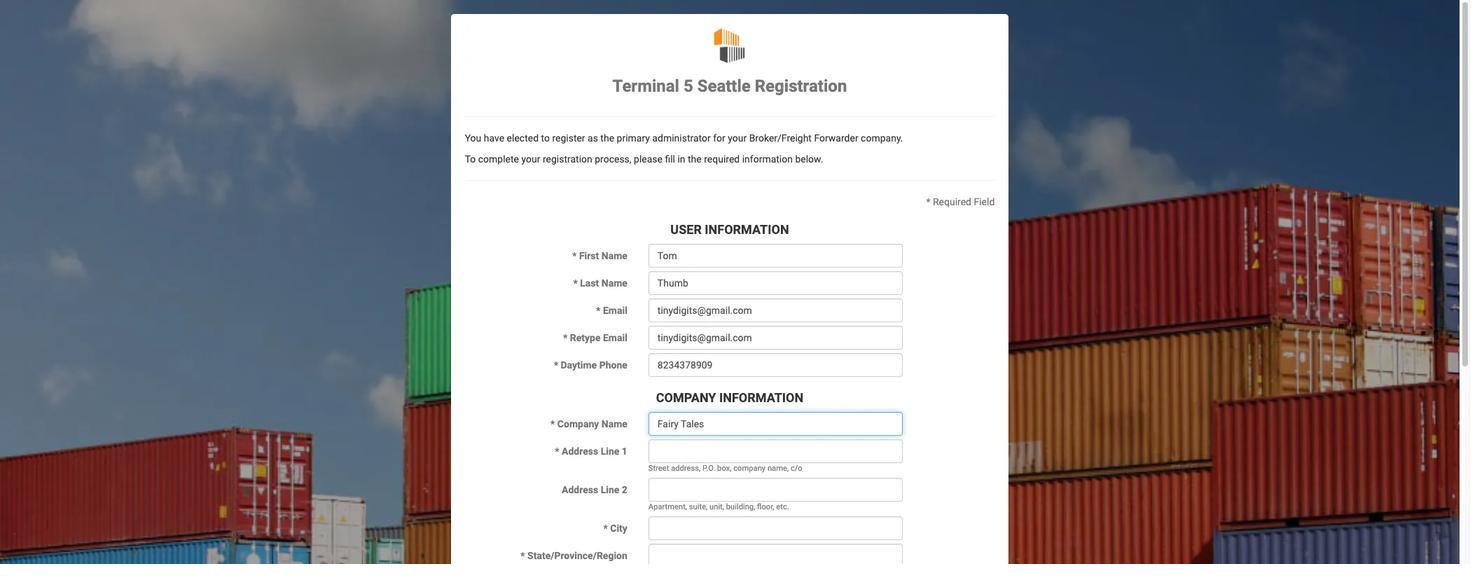 Task type: vqa. For each thing, say whether or not it's contained in the screenshot.
1:40 at the left bottom of page
no



Task type: locate. For each thing, give the bounding box(es) containing it.
information
[[705, 222, 789, 237], [720, 390, 804, 405]]

email down the * last name
[[603, 305, 628, 316]]

last
[[580, 278, 599, 289]]

1 vertical spatial information
[[720, 390, 804, 405]]

please
[[634, 154, 663, 165]]

* down the * last name
[[596, 305, 601, 316]]

1 vertical spatial line
[[601, 484, 620, 495]]

* for * state/province/region
[[521, 550, 525, 561]]

0 vertical spatial line
[[601, 446, 620, 457]]

address down the "* company name"
[[562, 446, 598, 457]]

* left last
[[573, 278, 578, 289]]

1 horizontal spatial your
[[728, 133, 747, 144]]

broker/freight
[[749, 133, 812, 144]]

* for * retype email
[[563, 332, 568, 343]]

register
[[552, 133, 585, 144]]

daytime
[[561, 360, 597, 371]]

0 horizontal spatial your
[[522, 154, 541, 165]]

address down * address line 1
[[562, 484, 598, 495]]

0 horizontal spatial company
[[558, 418, 599, 429]]

1 vertical spatial the
[[688, 154, 702, 165]]

* left retype
[[563, 332, 568, 343]]

2 line from the top
[[601, 484, 620, 495]]

* left required
[[927, 196, 931, 208]]

0 vertical spatial name
[[602, 250, 628, 261]]

unit,
[[710, 502, 724, 511]]

primary
[[617, 133, 650, 144]]

0 vertical spatial information
[[705, 222, 789, 237]]

c/o
[[791, 464, 803, 473]]

address line 2
[[562, 484, 628, 495]]

1 name from the top
[[602, 250, 628, 261]]

* daytime phone
[[554, 360, 628, 371]]

your right for
[[728, 133, 747, 144]]

* left daytime
[[554, 360, 558, 371]]

information up * first name text box
[[705, 222, 789, 237]]

name
[[602, 250, 628, 261], [602, 278, 628, 289], [602, 418, 628, 429]]

1 vertical spatial your
[[522, 154, 541, 165]]

* last name
[[573, 278, 628, 289]]

box,
[[718, 464, 732, 473]]

* up * address line 1
[[551, 418, 555, 429]]

1 horizontal spatial company
[[656, 390, 716, 405]]

apartment, suite, unit, building, floor, etc.
[[649, 502, 789, 511]]

name right first
[[602, 250, 628, 261]]

1 address from the top
[[562, 446, 598, 457]]

* left state/province/region
[[521, 550, 525, 561]]

line left 2
[[601, 484, 620, 495]]

address
[[562, 446, 598, 457], [562, 484, 598, 495]]

the right as
[[601, 133, 615, 144]]

2 address from the top
[[562, 484, 598, 495]]

* Address Line 1 text field
[[649, 439, 903, 463]]

city
[[610, 523, 628, 534]]

2 name from the top
[[602, 278, 628, 289]]

1 horizontal spatial the
[[688, 154, 702, 165]]

as
[[588, 133, 598, 144]]

process,
[[595, 154, 632, 165]]

* email
[[596, 305, 628, 316]]

your down elected
[[522, 154, 541, 165]]

your
[[728, 133, 747, 144], [522, 154, 541, 165]]

street
[[649, 464, 669, 473]]

0 vertical spatial email
[[603, 305, 628, 316]]

fill
[[665, 154, 675, 165]]

1 vertical spatial company
[[558, 418, 599, 429]]

* city
[[604, 523, 628, 534]]

* Last Name text field
[[649, 271, 903, 295]]

0 vertical spatial company
[[656, 390, 716, 405]]

0 vertical spatial address
[[562, 446, 598, 457]]

name,
[[768, 464, 789, 473]]

name for * last name
[[602, 278, 628, 289]]

company
[[656, 390, 716, 405], [558, 418, 599, 429]]

*
[[927, 196, 931, 208], [572, 250, 577, 261], [573, 278, 578, 289], [596, 305, 601, 316], [563, 332, 568, 343], [554, 360, 558, 371], [551, 418, 555, 429], [555, 446, 559, 457], [604, 523, 608, 534], [521, 550, 525, 561]]

user information
[[671, 222, 789, 237]]

information up * company name text field
[[720, 390, 804, 405]]

* for * required field
[[927, 196, 931, 208]]

the right in
[[688, 154, 702, 165]]

0 horizontal spatial the
[[601, 133, 615, 144]]

1 vertical spatial address
[[562, 484, 598, 495]]

* for * daytime phone
[[554, 360, 558, 371]]

complete
[[478, 154, 519, 165]]

email
[[603, 305, 628, 316], [603, 332, 628, 343]]

to complete your registration process, please fill in the required information below.
[[465, 154, 824, 165]]

company
[[734, 464, 766, 473]]

* required field
[[927, 196, 995, 208]]

to
[[465, 154, 476, 165]]

1 vertical spatial name
[[602, 278, 628, 289]]

line left 1
[[601, 446, 620, 457]]

3 name from the top
[[602, 418, 628, 429]]

email up phone
[[603, 332, 628, 343]]

name right last
[[602, 278, 628, 289]]

line
[[601, 446, 620, 457], [601, 484, 620, 495]]

* for * last name
[[573, 278, 578, 289]]

1 email from the top
[[603, 305, 628, 316]]

name up 1
[[602, 418, 628, 429]]

* left city
[[604, 523, 608, 534]]

retype
[[570, 332, 601, 343]]

in
[[678, 154, 686, 165]]

information for user information
[[705, 222, 789, 237]]

* down the "* company name"
[[555, 446, 559, 457]]

etc.
[[777, 502, 789, 511]]

* First Name text field
[[649, 244, 903, 268]]

* left first
[[572, 250, 577, 261]]

* for * email
[[596, 305, 601, 316]]

1 vertical spatial email
[[603, 332, 628, 343]]

2 vertical spatial name
[[602, 418, 628, 429]]

below.
[[796, 154, 824, 165]]

you
[[465, 133, 482, 144]]

* retype email
[[563, 332, 628, 343]]

field
[[974, 196, 995, 208]]

building,
[[726, 502, 756, 511]]

* for * address line 1
[[555, 446, 559, 457]]

the
[[601, 133, 615, 144], [688, 154, 702, 165]]



Task type: describe. For each thing, give the bounding box(es) containing it.
to
[[541, 133, 550, 144]]

required
[[704, 154, 740, 165]]

* for * company name
[[551, 418, 555, 429]]

* Retype Email text field
[[649, 326, 903, 350]]

elected
[[507, 133, 539, 144]]

* company name
[[551, 418, 628, 429]]

registration
[[543, 154, 593, 165]]

apartment,
[[649, 502, 687, 511]]

first
[[579, 250, 599, 261]]

information
[[742, 154, 793, 165]]

seattle
[[698, 76, 751, 96]]

you have elected to register as the primary administrator for your broker/freight forwarder company.
[[465, 133, 903, 144]]

company information
[[656, 390, 804, 405]]

information for company information
[[720, 390, 804, 405]]

name for * company name
[[602, 418, 628, 429]]

p.o.
[[703, 464, 716, 473]]

5
[[684, 76, 693, 96]]

* Company Name text field
[[649, 412, 903, 436]]

terminal
[[613, 76, 680, 96]]

* State/Province/Region text field
[[649, 544, 903, 564]]

* for * first name
[[572, 250, 577, 261]]

suite,
[[689, 502, 708, 511]]

terminal 5 seattle registration
[[613, 76, 847, 96]]

* Daytime Phone text field
[[649, 353, 903, 377]]

2 email from the top
[[603, 332, 628, 343]]

required
[[933, 196, 972, 208]]

user
[[671, 222, 702, 237]]

for
[[713, 133, 726, 144]]

* Email text field
[[649, 299, 903, 322]]

floor,
[[757, 502, 775, 511]]

1 line from the top
[[601, 446, 620, 457]]

Address Line 2 text field
[[649, 478, 903, 502]]

* first name
[[572, 250, 628, 261]]

phone
[[600, 360, 628, 371]]

* state/province/region
[[521, 550, 628, 561]]

* address line 1
[[555, 446, 628, 457]]

have
[[484, 133, 505, 144]]

name for * first name
[[602, 250, 628, 261]]

forwarder
[[814, 133, 859, 144]]

registration
[[755, 76, 847, 96]]

2
[[622, 484, 628, 495]]

* City text field
[[649, 516, 903, 540]]

0 vertical spatial your
[[728, 133, 747, 144]]

state/province/region
[[528, 550, 628, 561]]

street address, p.o. box, company name, c/o
[[649, 464, 803, 473]]

administrator
[[653, 133, 711, 144]]

* for * city
[[604, 523, 608, 534]]

address,
[[671, 464, 701, 473]]

company.
[[861, 133, 903, 144]]

1
[[622, 446, 628, 457]]

0 vertical spatial the
[[601, 133, 615, 144]]



